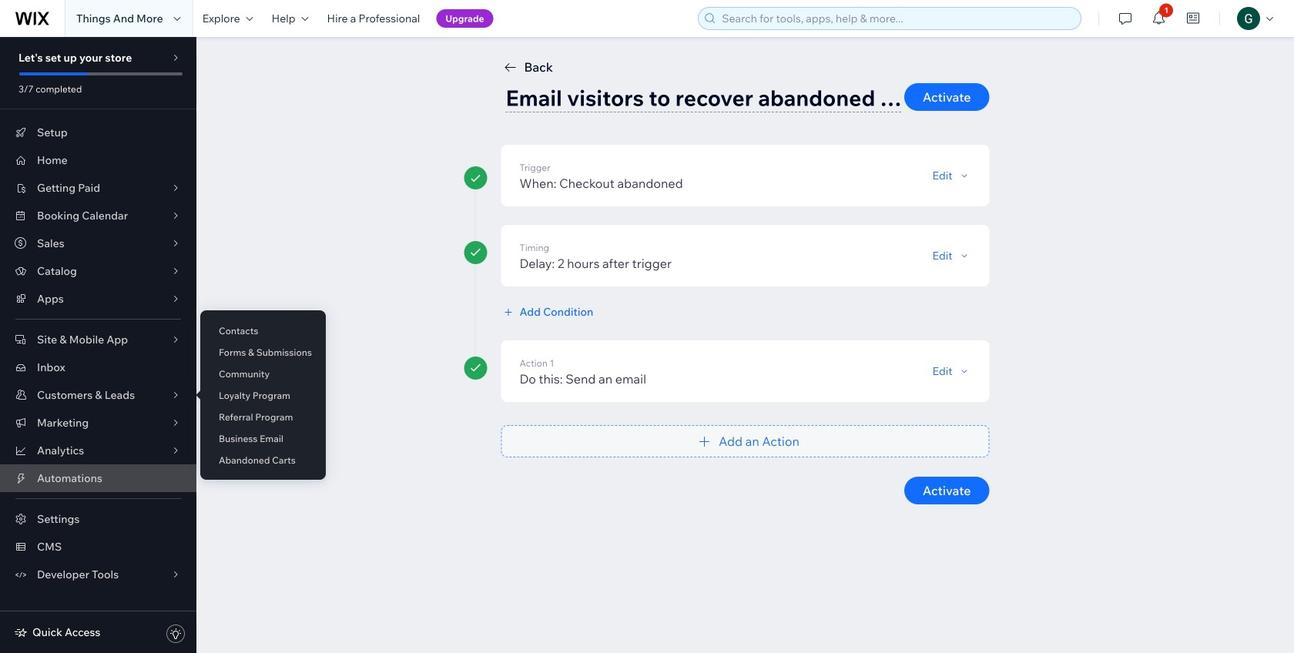 Task type: vqa. For each thing, say whether or not it's contained in the screenshot.
Sidebar element
yes



Task type: describe. For each thing, give the bounding box(es) containing it.
Search for tools, apps, help & more... field
[[718, 8, 1077, 29]]

sidebar element
[[0, 37, 197, 654]]



